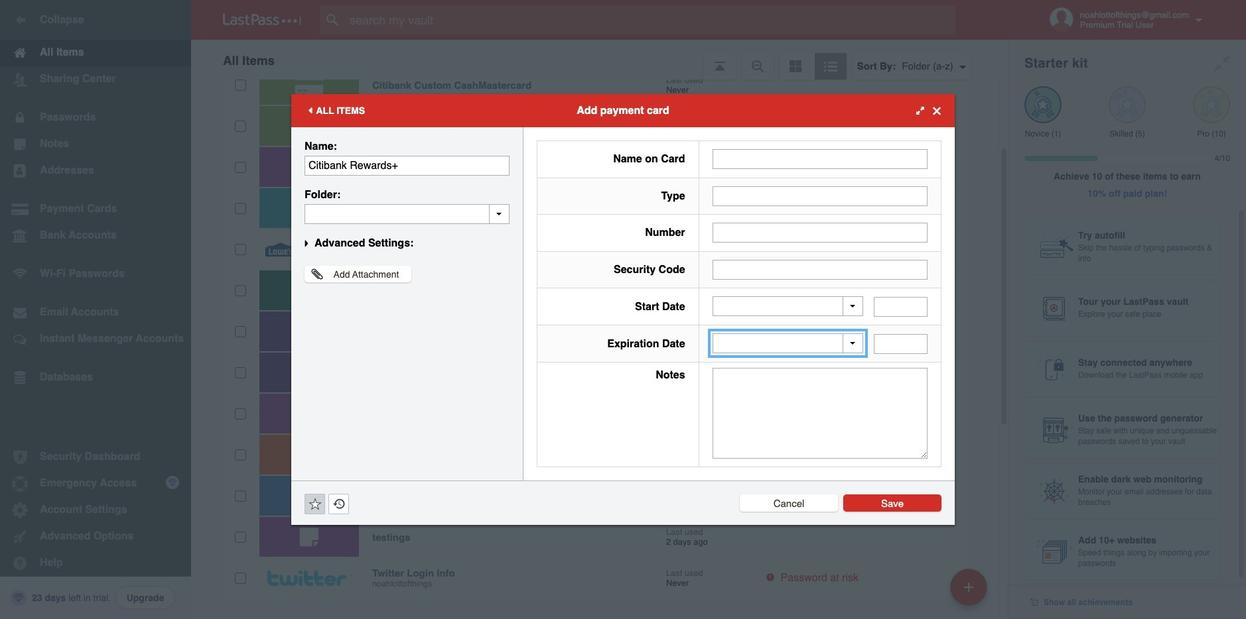 Task type: locate. For each thing, give the bounding box(es) containing it.
new item navigation
[[945, 565, 995, 620]]

lastpass image
[[223, 14, 301, 26]]

None text field
[[712, 149, 928, 169], [305, 156, 510, 176], [712, 186, 928, 206], [305, 204, 510, 224], [712, 223, 928, 243], [712, 260, 928, 280], [874, 297, 928, 317], [874, 334, 928, 354], [712, 368, 928, 459], [712, 149, 928, 169], [305, 156, 510, 176], [712, 186, 928, 206], [305, 204, 510, 224], [712, 223, 928, 243], [712, 260, 928, 280], [874, 297, 928, 317], [874, 334, 928, 354], [712, 368, 928, 459]]

dialog
[[291, 94, 955, 525]]

search my vault text field
[[320, 5, 981, 35]]

vault options navigation
[[191, 40, 1009, 80]]



Task type: describe. For each thing, give the bounding box(es) containing it.
main navigation navigation
[[0, 0, 191, 620]]

Search search field
[[320, 5, 981, 35]]

new item image
[[964, 583, 973, 592]]



